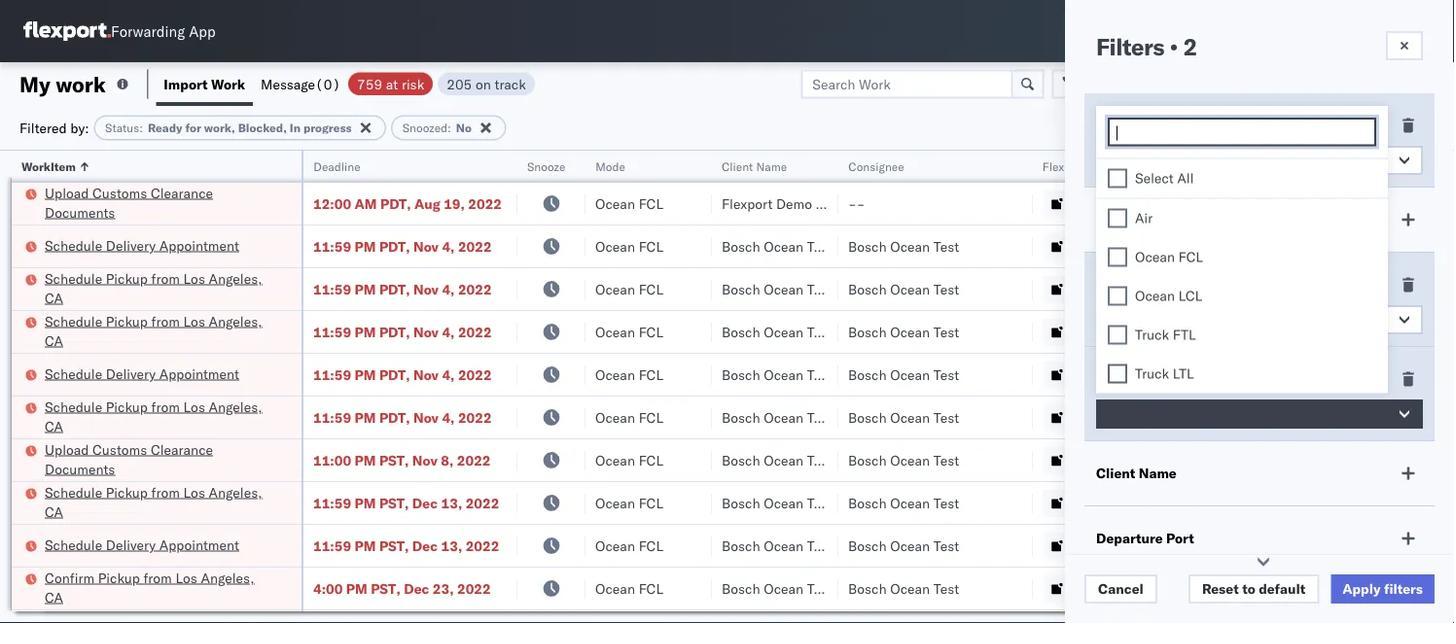 Task type: locate. For each thing, give the bounding box(es) containing it.
1846748 for upload customs clearance documents button for 11:00 pm pst, nov 8, 2022
[[1116, 452, 1175, 469]]

flexport demo consignee
[[722, 195, 882, 212]]

2 vertical spatial appointment
[[159, 537, 239, 554]]

batch action
[[1347, 75, 1431, 92]]

1 lhuu7894563, from the top
[[1199, 494, 1299, 511]]

upload for 11:00 pm pst, nov 8, 2022
[[45, 441, 89, 458]]

1 schedule pickup from los angeles, ca from the top
[[45, 270, 262, 307]]

snooze
[[527, 159, 566, 174]]

flexport
[[722, 195, 773, 212]]

documents for 12:00
[[45, 204, 115, 221]]

2 vertical spatial dec
[[404, 580, 430, 598]]

0 vertical spatial upload customs clearance documents button
[[45, 183, 276, 224]]

1 uetu5238478 from the top
[[1303, 494, 1398, 511]]

1 horizontal spatial client
[[1097, 465, 1136, 482]]

snoozed for snoozed : no
[[403, 121, 448, 135]]

los inside confirm pickup from los angeles, ca
[[176, 570, 197, 587]]

0 vertical spatial schedule delivery appointment link
[[45, 236, 239, 255]]

205 on track
[[447, 75, 526, 92]]

0 horizontal spatial mode
[[596, 159, 625, 174]]

1 flex-1889466 from the top
[[1074, 495, 1175, 512]]

snoozed up truck ftl
[[1097, 276, 1152, 293]]

2 upload from the top
[[45, 441, 89, 458]]

flex-1846748 for first schedule pickup from los angeles, ca link from the top
[[1074, 281, 1175, 298]]

0 vertical spatial 13,
[[441, 495, 462, 512]]

3 schedule delivery appointment from the top
[[45, 537, 239, 554]]

13, for schedule delivery appointment
[[441, 538, 462, 555]]

status right by:
[[105, 121, 139, 135]]

: left ready on the left of page
[[139, 121, 143, 135]]

flex-1846748 up "departure"
[[1074, 452, 1175, 469]]

flex-1889466 for schedule pickup from los angeles, ca
[[1074, 495, 1175, 512]]

0 vertical spatial client
[[722, 159, 754, 174]]

schedule pickup from los angeles, ca
[[45, 270, 262, 307], [45, 313, 262, 349], [45, 399, 262, 435], [45, 484, 262, 521]]

1 horizontal spatial status
[[1097, 117, 1139, 134]]

truck for truck ltl
[[1136, 365, 1170, 382]]

snoozed for snoozed
[[1097, 276, 1152, 293]]

0 vertical spatial delivery
[[106, 237, 156, 254]]

client up flexport
[[722, 159, 754, 174]]

5 resize handle column header from the left
[[816, 151, 839, 624]]

7 flex- from the top
[[1074, 452, 1116, 469]]

1 vertical spatial no
[[1118, 311, 1136, 328]]

2 1889466 from the top
[[1116, 538, 1175, 555]]

dec up the 23,
[[412, 538, 438, 555]]

3 appointment from the top
[[159, 537, 239, 554]]

2 schedule delivery appointment from the top
[[45, 365, 239, 382]]

2 upload customs clearance documents link from the top
[[45, 440, 276, 479]]

3 hlxu6269489, from the top
[[1302, 323, 1402, 340]]

0 vertical spatial appointment
[[159, 237, 239, 254]]

0 horizontal spatial no
[[456, 121, 472, 135]]

2 vertical spatial schedule delivery appointment
[[45, 537, 239, 554]]

2 vertical spatial abcdefg78456546
[[1325, 580, 1455, 598]]

mode right snooze at the left
[[596, 159, 625, 174]]

delivery for second schedule delivery appointment button from the top
[[106, 365, 156, 382]]

status
[[1097, 117, 1139, 134], [105, 121, 139, 135]]

truck ltl
[[1136, 365, 1195, 382]]

4 test123456 from the top
[[1325, 366, 1408, 383]]

2 schedule delivery appointment link from the top
[[45, 364, 239, 384]]

0 vertical spatial name
[[757, 159, 788, 174]]

2 vertical spatial schedule delivery appointment link
[[45, 536, 239, 555]]

5 test123456 from the top
[[1325, 409, 1408, 426]]

pdt, for first schedule pickup from los angeles, ca link from the top
[[379, 281, 410, 298]]

11:59 pm pst, dec 13, 2022 up 4:00 pm pst, dec 23, 2022
[[313, 538, 500, 555]]

flex-1846748 button
[[1043, 233, 1179, 260], [1043, 233, 1179, 260], [1043, 276, 1179, 303], [1043, 276, 1179, 303], [1043, 319, 1179, 346], [1043, 319, 1179, 346], [1043, 362, 1179, 389], [1043, 362, 1179, 389], [1043, 404, 1179, 432], [1043, 404, 1179, 432], [1043, 447, 1179, 474], [1043, 447, 1179, 474]]

flex-1889466
[[1074, 495, 1175, 512], [1074, 538, 1175, 555], [1074, 580, 1175, 598]]

lhuu7894563,
[[1199, 494, 1299, 511], [1199, 537, 1299, 554], [1199, 580, 1299, 597]]

pdt, for upload customs clearance documents link for 12:00 am pdt, aug 19, 2022
[[380, 195, 411, 212]]

mode button
[[586, 155, 693, 174]]

1 vertical spatial flex-1889466
[[1074, 538, 1175, 555]]

13, down 8,
[[441, 495, 462, 512]]

0 horizontal spatial numbers
[[1199, 167, 1247, 181]]

1 vertical spatial truck
[[1136, 365, 1170, 382]]

consignee up "--"
[[849, 159, 905, 174]]

ocean
[[596, 195, 635, 212], [596, 238, 635, 255], [764, 238, 804, 255], [891, 238, 931, 255], [1136, 249, 1176, 266], [596, 281, 635, 298], [764, 281, 804, 298], [891, 281, 931, 298], [1136, 288, 1176, 305], [596, 324, 635, 341], [764, 324, 804, 341], [891, 324, 931, 341], [596, 366, 635, 383], [764, 366, 804, 383], [891, 366, 931, 383], [596, 409, 635, 426], [764, 409, 804, 426], [891, 409, 931, 426], [596, 452, 635, 469], [764, 452, 804, 469], [891, 452, 931, 469], [596, 495, 635, 512], [764, 495, 804, 512], [891, 495, 931, 512], [596, 538, 635, 555], [764, 538, 804, 555], [891, 538, 931, 555], [596, 580, 635, 598], [764, 580, 804, 598], [891, 580, 931, 598]]

pst, down 11:00 pm pst, nov 8, 2022 at the left
[[379, 495, 409, 512]]

1 vertical spatial documents
[[45, 461, 115, 478]]

12:00 am pdt, aug 19, 2022
[[313, 195, 502, 212]]

1 horizontal spatial mode
[[1097, 371, 1133, 388]]

schedule delivery appointment button
[[45, 236, 239, 257], [45, 364, 239, 386], [45, 536, 239, 557]]

abcdefg78456546 for schedule pickup from los angeles, ca
[[1325, 495, 1455, 512]]

lhuu7894563, uetu5238478
[[1199, 494, 1398, 511], [1199, 537, 1398, 554], [1199, 580, 1398, 597]]

blocked,
[[238, 121, 287, 135]]

1 11:59 pm pdt, nov 4, 2022 from the top
[[313, 238, 492, 255]]

name up demo
[[757, 159, 788, 174]]

1 abcdefg78456546 from the top
[[1325, 495, 1455, 512]]

ocean fcl inside list box
[[1136, 249, 1204, 266]]

3 schedule delivery appointment button from the top
[[45, 536, 239, 557]]

0 horizontal spatial snoozed
[[403, 121, 448, 135]]

at risk
[[1097, 211, 1140, 228]]

: for snoozed
[[448, 121, 451, 135]]

0 vertical spatial upload customs clearance documents
[[45, 184, 213, 221]]

4:00 pm pst, dec 23, 2022
[[313, 580, 491, 598]]

1 horizontal spatial risk
[[1115, 211, 1140, 228]]

1889466 up departure port at the right bottom
[[1116, 495, 1175, 512]]

None text field
[[1115, 125, 1375, 142]]

6 ceau7522281, from the top
[[1199, 452, 1299, 469]]

1 vertical spatial client name
[[1097, 465, 1177, 482]]

0 vertical spatial flex-1889466
[[1074, 495, 1175, 512]]

1 vertical spatial name
[[1139, 465, 1177, 482]]

1 vertical spatial customs
[[93, 441, 147, 458]]

flex-1889466 down "departure"
[[1074, 580, 1175, 598]]

flex-1846748 down truck ftl
[[1074, 366, 1175, 383]]

1 truck from the top
[[1136, 326, 1170, 344]]

uetu5238478 for confirm pickup from los angeles, ca
[[1303, 580, 1398, 597]]

0 vertical spatial clearance
[[151, 184, 213, 201]]

6 ceau7522281, hlxu6269489, hlxu80 from the top
[[1199, 452, 1455, 469]]

flex-1889466 for confirm pickup from los angeles, ca
[[1074, 580, 1175, 598]]

0 vertical spatial upload
[[45, 184, 89, 201]]

7 11:59 from the top
[[313, 538, 351, 555]]

name inside button
[[757, 159, 788, 174]]

upload customs clearance documents for 12:00 am pdt, aug 19, 2022
[[45, 184, 213, 221]]

1 vertical spatial client
[[1097, 465, 1136, 482]]

appointment for first the schedule delivery appointment link from the top
[[159, 237, 239, 254]]

2 13, from the top
[[441, 538, 462, 555]]

11:59 pm pdt, nov 4, 2022 for 2nd schedule pickup from los angeles, ca button from the top
[[313, 324, 492, 341]]

1889466 up 'cancel'
[[1116, 538, 1175, 555]]

pst, left the 23,
[[371, 580, 401, 598]]

0 vertical spatial uetu5238478
[[1303, 494, 1398, 511]]

1846748 left lcl in the top of the page
[[1116, 281, 1175, 298]]

11:59 pm pst, dec 13, 2022
[[313, 495, 500, 512], [313, 538, 500, 555]]

5 11:59 pm pdt, nov 4, 2022 from the top
[[313, 409, 492, 426]]

0 vertical spatial snoozed
[[403, 121, 448, 135]]

0 horizontal spatial risk
[[402, 75, 425, 92]]

name up departure port at the right bottom
[[1139, 465, 1177, 482]]

1 vertical spatial upload customs clearance documents
[[45, 441, 213, 478]]

1 vertical spatial risk
[[1115, 211, 1140, 228]]

uetu5238478 for schedule delivery appointment
[[1303, 537, 1398, 554]]

2 upload customs clearance documents button from the top
[[45, 440, 276, 481]]

3 abcdefg78456546 from the top
[[1325, 580, 1455, 598]]

None checkbox
[[1108, 169, 1128, 188], [1108, 248, 1128, 267], [1108, 287, 1128, 306], [1108, 326, 1128, 345], [1108, 169, 1128, 188], [1108, 248, 1128, 267], [1108, 287, 1128, 306], [1108, 326, 1128, 345]]

--
[[849, 195, 866, 212]]

4 hlxu6269489, from the top
[[1302, 366, 1402, 383]]

nov for third schedule pickup from los angeles, ca link from the bottom of the page
[[414, 324, 439, 341]]

1 : from the left
[[139, 121, 143, 135]]

0 vertical spatial client name
[[722, 159, 788, 174]]

dec for schedule pickup from los angeles, ca
[[412, 495, 438, 512]]

0 vertical spatial mode
[[596, 159, 625, 174]]

resize handle column header for mode
[[689, 151, 712, 624]]

3 flex- from the top
[[1074, 281, 1116, 298]]

2 delivery from the top
[[106, 365, 156, 382]]

for
[[185, 121, 201, 135]]

upload customs clearance documents link
[[45, 183, 276, 222], [45, 440, 276, 479]]

3 lhuu7894563, uetu5238478 from the top
[[1199, 580, 1398, 597]]

6 flex-1846748 from the top
[[1074, 452, 1175, 469]]

snoozed up deadline button
[[403, 121, 448, 135]]

9 flex- from the top
[[1074, 538, 1116, 555]]

1 horizontal spatial no
[[1118, 311, 1136, 328]]

schedule delivery appointment
[[45, 237, 239, 254], [45, 365, 239, 382], [45, 537, 239, 554]]

2 clearance from the top
[[151, 441, 213, 458]]

bosch ocean test
[[722, 238, 833, 255], [849, 238, 960, 255], [722, 281, 833, 298], [849, 281, 960, 298], [722, 324, 833, 341], [849, 324, 960, 341], [722, 366, 833, 383], [849, 366, 960, 383], [722, 409, 833, 426], [849, 409, 960, 426], [722, 452, 833, 469], [849, 452, 960, 469], [722, 495, 833, 512], [849, 495, 960, 512], [722, 538, 833, 555], [849, 538, 960, 555], [722, 580, 833, 598], [849, 580, 960, 598]]

2 truck from the top
[[1136, 365, 1170, 382]]

1 horizontal spatial :
[[448, 121, 451, 135]]

dec
[[412, 495, 438, 512], [412, 538, 438, 555], [404, 580, 430, 598]]

pm for 1st the schedule delivery appointment link from the bottom
[[355, 538, 376, 555]]

6 hlxu6269489, from the top
[[1302, 452, 1402, 469]]

nov for first schedule pickup from los angeles, ca link from the top
[[414, 281, 439, 298]]

import work button
[[156, 62, 253, 106]]

2 abcdefg78456546 from the top
[[1325, 538, 1455, 555]]

pm for upload customs clearance documents link corresponding to 11:00 pm pst, nov 8, 2022
[[355, 452, 376, 469]]

1 horizontal spatial client name
[[1097, 465, 1177, 482]]

documents
[[45, 204, 115, 221], [45, 461, 115, 478]]

client name
[[722, 159, 788, 174], [1097, 465, 1177, 482]]

0 vertical spatial risk
[[402, 75, 425, 92]]

1 vertical spatial uetu5238478
[[1303, 537, 1398, 554]]

0 vertical spatial no
[[456, 121, 472, 135]]

1 upload from the top
[[45, 184, 89, 201]]

2 vertical spatial uetu5238478
[[1303, 580, 1398, 597]]

2 appointment from the top
[[159, 365, 239, 382]]

angeles,
[[209, 270, 262, 287], [209, 313, 262, 330], [209, 399, 262, 416], [209, 484, 262, 501], [201, 570, 254, 587]]

1 horizontal spatial numbers
[[1396, 159, 1444, 174]]

ocean fcl for third schedule pickup from los angeles, ca link from the bottom of the page
[[596, 324, 664, 341]]

resize handle column header
[[278, 151, 302, 624], [494, 151, 518, 624], [562, 151, 586, 624], [689, 151, 712, 624], [816, 151, 839, 624], [1010, 151, 1034, 624], [1166, 151, 1189, 624], [1292, 151, 1316, 624], [1420, 151, 1443, 624]]

5 ca from the top
[[45, 589, 63, 606]]

1 11:59 pm pst, dec 13, 2022 from the top
[[313, 495, 500, 512]]

1 vertical spatial 1889466
[[1116, 538, 1175, 555]]

0 vertical spatial schedule delivery appointment
[[45, 237, 239, 254]]

flex-1846748 up truck ftl
[[1074, 281, 1175, 298]]

lhuu7894563, uetu5238478 for schedule delivery appointment
[[1199, 537, 1398, 554]]

:
[[139, 121, 143, 135], [448, 121, 451, 135]]

6 hlxu80 from the top
[[1405, 452, 1455, 469]]

1846748 down the ocean lcl at the top right
[[1116, 324, 1175, 341]]

4 ca from the top
[[45, 504, 63, 521]]

pst, for confirm pickup from los angeles, ca
[[371, 580, 401, 598]]

11:59 pm pst, dec 13, 2022 down 11:00 pm pst, nov 8, 2022 at the left
[[313, 495, 500, 512]]

1 vertical spatial snoozed
[[1097, 276, 1152, 293]]

risk
[[402, 75, 425, 92], [1115, 211, 1140, 228]]

1 vertical spatial schedule delivery appointment link
[[45, 364, 239, 384]]

apply filters
[[1343, 581, 1424, 598]]

hlxu80
[[1405, 237, 1455, 254], [1405, 280, 1455, 297], [1405, 323, 1455, 340], [1405, 366, 1455, 383], [1405, 409, 1455, 426], [1405, 452, 1455, 469]]

1 lhuu7894563, uetu5238478 from the top
[[1199, 494, 1398, 511]]

1 vertical spatial 13,
[[441, 538, 462, 555]]

upload customs clearance documents for 11:00 pm pst, nov 8, 2022
[[45, 441, 213, 478]]

13, for schedule pickup from los angeles, ca
[[441, 495, 462, 512]]

list box containing select all
[[1097, 159, 1389, 394]]

schedule delivery appointment for first the schedule delivery appointment link from the top
[[45, 237, 239, 254]]

pst,
[[379, 452, 409, 469], [379, 495, 409, 512], [379, 538, 409, 555], [371, 580, 401, 598]]

client name inside button
[[722, 159, 788, 174]]

13, up the 23,
[[441, 538, 462, 555]]

appointment
[[159, 237, 239, 254], [159, 365, 239, 382], [159, 537, 239, 554]]

list box
[[1097, 159, 1389, 394]]

app
[[189, 22, 216, 40]]

5 flex- from the top
[[1074, 366, 1116, 383]]

upload customs clearance documents
[[45, 184, 213, 221], [45, 441, 213, 478]]

1 vertical spatial schedule delivery appointment button
[[45, 364, 239, 386]]

3 1889466 from the top
[[1116, 580, 1175, 598]]

uetu5238478
[[1303, 494, 1398, 511], [1303, 537, 1398, 554], [1303, 580, 1398, 597]]

status up 3
[[1097, 117, 1139, 134]]

status for status
[[1097, 117, 1139, 134]]

2 vertical spatial lhuu7894563,
[[1199, 580, 1299, 597]]

0 horizontal spatial client
[[722, 159, 754, 174]]

appointment for 2nd the schedule delivery appointment link
[[159, 365, 239, 382]]

2 vertical spatial 1889466
[[1116, 580, 1175, 598]]

0 vertical spatial documents
[[45, 204, 115, 221]]

dec for schedule delivery appointment
[[412, 538, 438, 555]]

message
[[261, 75, 315, 92]]

1 upload customs clearance documents button from the top
[[45, 183, 276, 224]]

flex-1889466 up 'cancel'
[[1074, 538, 1175, 555]]

1 vertical spatial schedule delivery appointment
[[45, 365, 239, 382]]

truck for truck ftl
[[1136, 326, 1170, 344]]

ocean fcl for upload customs clearance documents link for 12:00 am pdt, aug 19, 2022
[[596, 195, 664, 212]]

1889466 down departure port at the right bottom
[[1116, 580, 1175, 598]]

at
[[1097, 211, 1112, 228]]

dec left the 23,
[[404, 580, 430, 598]]

Search Work text field
[[801, 70, 1013, 99]]

0 horizontal spatial name
[[757, 159, 788, 174]]

1 schedule delivery appointment from the top
[[45, 237, 239, 254]]

no
[[456, 121, 472, 135], [1118, 311, 1136, 328]]

1 vertical spatial delivery
[[106, 365, 156, 382]]

1 vertical spatial upload customs clearance documents link
[[45, 440, 276, 479]]

on
[[476, 75, 491, 92]]

0 vertical spatial truck
[[1136, 326, 1170, 344]]

ocean fcl
[[596, 195, 664, 212], [596, 238, 664, 255], [1136, 249, 1204, 266], [596, 281, 664, 298], [596, 324, 664, 341], [596, 366, 664, 383], [596, 409, 664, 426], [596, 452, 664, 469], [596, 495, 664, 512], [596, 538, 664, 555], [596, 580, 664, 598]]

1 vertical spatial 11:59 pm pst, dec 13, 2022
[[313, 538, 500, 555]]

4 ceau7522281, hlxu6269489, hlxu80 from the top
[[1199, 366, 1455, 383]]

test123456
[[1325, 238, 1408, 255], [1325, 281, 1408, 298], [1325, 324, 1408, 341], [1325, 366, 1408, 383], [1325, 409, 1408, 426], [1325, 452, 1408, 469]]

11:59
[[313, 238, 351, 255], [313, 281, 351, 298], [313, 324, 351, 341], [313, 366, 351, 383], [313, 409, 351, 426], [313, 495, 351, 512], [313, 538, 351, 555]]

0 vertical spatial lhuu7894563,
[[1199, 494, 1299, 511]]

pdt, for third schedule pickup from los angeles, ca link from the bottom of the page
[[379, 324, 410, 341]]

2 : from the left
[[448, 121, 451, 135]]

numbers up ymluw236679313
[[1396, 159, 1444, 174]]

schedule
[[45, 237, 102, 254], [45, 270, 102, 287], [45, 313, 102, 330], [45, 365, 102, 382], [45, 399, 102, 416], [45, 484, 102, 501], [45, 537, 102, 554]]

client up "departure"
[[1097, 465, 1136, 482]]

1 vertical spatial clearance
[[151, 441, 213, 458]]

no down the ocean lcl at the top right
[[1118, 311, 1136, 328]]

pm for first schedule pickup from los angeles, ca link from the top
[[355, 281, 376, 298]]

consignee right demo
[[816, 195, 882, 212]]

dec for confirm pickup from los angeles, ca
[[404, 580, 430, 598]]

pm for confirm pickup from los angeles, ca 'link'
[[346, 580, 368, 598]]

1 vertical spatial dec
[[412, 538, 438, 555]]

schedule pickup from los angeles, ca button
[[45, 269, 276, 310], [45, 312, 276, 353], [45, 398, 276, 438], [45, 483, 276, 524]]

1 hlxu6269489, from the top
[[1302, 237, 1402, 254]]

batch
[[1347, 75, 1385, 92]]

from
[[151, 270, 180, 287], [151, 313, 180, 330], [151, 399, 180, 416], [151, 484, 180, 501], [144, 570, 172, 587]]

2 vertical spatial lhuu7894563, uetu5238478
[[1199, 580, 1398, 597]]

1 vertical spatial lhuu7894563,
[[1199, 537, 1299, 554]]

1 vertical spatial lhuu7894563, uetu5238478
[[1199, 537, 1398, 554]]

ltl
[[1173, 365, 1195, 382]]

4 resize handle column header from the left
[[689, 151, 712, 624]]

ca inside confirm pickup from los angeles, ca
[[45, 589, 63, 606]]

mbl/mawb
[[1325, 159, 1393, 174]]

1889466
[[1116, 495, 1175, 512], [1116, 538, 1175, 555], [1116, 580, 1175, 598]]

0 horizontal spatial status
[[105, 121, 139, 135]]

0 horizontal spatial :
[[139, 121, 143, 135]]

lhuu7894563, for schedule pickup from los angeles, ca
[[1199, 494, 1299, 511]]

lhuu7894563, uetu5238478 for confirm pickup from los angeles, ca
[[1199, 580, 1398, 597]]

mode left truck ltl
[[1097, 371, 1133, 388]]

bosch
[[722, 238, 761, 255], [849, 238, 887, 255], [722, 281, 761, 298], [849, 281, 887, 298], [722, 324, 761, 341], [849, 324, 887, 341], [722, 366, 761, 383], [849, 366, 887, 383], [722, 409, 761, 426], [849, 409, 887, 426], [722, 452, 761, 469], [849, 452, 887, 469], [722, 495, 761, 512], [849, 495, 887, 512], [722, 538, 761, 555], [849, 538, 887, 555], [722, 580, 761, 598], [849, 580, 887, 598]]

forwarding app
[[111, 22, 216, 40]]

3 flex-1846748 from the top
[[1074, 324, 1175, 341]]

1 vertical spatial abcdefg78456546
[[1325, 538, 1455, 555]]

1 13, from the top
[[441, 495, 462, 512]]

3 11:59 pm pdt, nov 4, 2022 from the top
[[313, 324, 492, 341]]

client name up flexport
[[722, 159, 788, 174]]

2 resize handle column header from the left
[[494, 151, 518, 624]]

1846748 down air
[[1116, 238, 1175, 255]]

2 lhuu7894563, uetu5238478 from the top
[[1199, 537, 1398, 554]]

truck left ftl
[[1136, 326, 1170, 344]]

abcdefg78456546 for schedule delivery appointment
[[1325, 538, 1455, 555]]

1 vertical spatial upload customs clearance documents button
[[45, 440, 276, 481]]

pst, for upload customs clearance documents
[[379, 452, 409, 469]]

0 vertical spatial abcdefg78456546
[[1325, 495, 1455, 512]]

1 upload customs clearance documents from the top
[[45, 184, 213, 221]]

flex-1889466 up "departure"
[[1074, 495, 1175, 512]]

1846748 for 3rd schedule pickup from los angeles, ca button from the top
[[1116, 409, 1175, 426]]

pst, up 4:00 pm pst, dec 23, 2022
[[379, 538, 409, 555]]

2 - from the left
[[857, 195, 866, 212]]

0 vertical spatial schedule delivery appointment button
[[45, 236, 239, 257]]

lhuu7894563, for confirm pickup from los angeles, ca
[[1199, 580, 1299, 597]]

no down 205
[[456, 121, 472, 135]]

2 test123456 from the top
[[1325, 281, 1408, 298]]

import work
[[164, 75, 245, 92]]

2 vertical spatial schedule delivery appointment button
[[45, 536, 239, 557]]

2 ceau7522281, hlxu6269489, hlxu80 from the top
[[1199, 280, 1455, 297]]

2 vertical spatial flex-1889466
[[1074, 580, 1175, 598]]

0 vertical spatial upload customs clearance documents link
[[45, 183, 276, 222]]

numbers down container
[[1199, 167, 1247, 181]]

1 clearance from the top
[[151, 184, 213, 201]]

delivery for third schedule delivery appointment button from the bottom of the page
[[106, 237, 156, 254]]

: down 205
[[448, 121, 451, 135]]

dec down 11:00 pm pst, nov 8, 2022 at the left
[[412, 495, 438, 512]]

2022
[[468, 195, 502, 212], [458, 238, 492, 255], [458, 281, 492, 298], [458, 324, 492, 341], [458, 366, 492, 383], [458, 409, 492, 426], [457, 452, 491, 469], [466, 495, 500, 512], [466, 538, 500, 555], [457, 580, 491, 598]]

work
[[211, 75, 245, 92]]

flex-1846748 down truck ltl
[[1074, 409, 1175, 426]]

exception
[[1151, 75, 1214, 92]]

numbers inside container numbers
[[1199, 167, 1247, 181]]

schedule delivery appointment link
[[45, 236, 239, 255], [45, 364, 239, 384], [45, 536, 239, 555]]

3 4, from the top
[[442, 324, 455, 341]]

3 1846748 from the top
[[1116, 324, 1175, 341]]

0 vertical spatial consignee
[[849, 159, 905, 174]]

1 vertical spatial upload
[[45, 441, 89, 458]]

1846748 down truck ltl
[[1116, 409, 1175, 426]]

0 vertical spatial 1889466
[[1116, 495, 1175, 512]]

flex-1846748 down the ocean lcl at the top right
[[1074, 324, 1175, 341]]

2 hlxu6269489, from the top
[[1302, 280, 1402, 297]]

2 11:59 pm pdt, nov 4, 2022 from the top
[[313, 281, 492, 298]]

2 customs from the top
[[93, 441, 147, 458]]

customs
[[93, 184, 147, 201], [93, 441, 147, 458]]

2 vertical spatial delivery
[[106, 537, 156, 554]]

0 horizontal spatial client name
[[722, 159, 788, 174]]

client name up "departure"
[[1097, 465, 1177, 482]]

1 vertical spatial consignee
[[816, 195, 882, 212]]

resize handle column header for client name
[[816, 151, 839, 624]]

by:
[[70, 119, 89, 136]]

ceau7522281,
[[1199, 237, 1299, 254], [1199, 280, 1299, 297], [1199, 323, 1299, 340], [1199, 366, 1299, 383], [1199, 409, 1299, 426], [1199, 452, 1299, 469]]

1 4, from the top
[[442, 238, 455, 255]]

os
[[1400, 24, 1419, 38]]

None checkbox
[[1108, 209, 1128, 228], [1108, 364, 1128, 384], [1108, 209, 1128, 228], [1108, 364, 1128, 384]]

truck left ltl
[[1136, 365, 1170, 382]]

0 vertical spatial lhuu7894563, uetu5238478
[[1199, 494, 1398, 511]]

1 horizontal spatial snoozed
[[1097, 276, 1152, 293]]

1 vertical spatial appointment
[[159, 365, 239, 382]]

3 uetu5238478 from the top
[[1303, 580, 1398, 597]]

pm for third schedule pickup from los angeles, ca link from the bottom of the page
[[355, 324, 376, 341]]

2 documents from the top
[[45, 461, 115, 478]]

3 schedule pickup from los angeles, ca link from the top
[[45, 398, 276, 436]]

filters
[[1385, 581, 1424, 598]]

0 vertical spatial dec
[[412, 495, 438, 512]]

client inside client name button
[[722, 159, 754, 174]]

aug
[[415, 195, 441, 212]]

flex-1846748 for second schedule pickup from los angeles, ca link from the bottom
[[1074, 409, 1175, 426]]

1 documents from the top
[[45, 204, 115, 221]]

name
[[757, 159, 788, 174], [1139, 465, 1177, 482]]

11:59 pm pdt, nov 4, 2022 for 3rd schedule pickup from los angeles, ca button from the top
[[313, 409, 492, 426]]

11:00 pm pst, nov 8, 2022
[[313, 452, 491, 469]]

2 hlxu80 from the top
[[1405, 280, 1455, 297]]

0 vertical spatial customs
[[93, 184, 147, 201]]

1846748 down truck ftl
[[1116, 366, 1175, 383]]

numbers
[[1396, 159, 1444, 174], [1199, 167, 1247, 181]]

flex-1846748 down at risk
[[1074, 238, 1175, 255]]

0 vertical spatial 11:59 pm pst, dec 13, 2022
[[313, 495, 500, 512]]

hlxu6269489,
[[1302, 237, 1402, 254], [1302, 280, 1402, 297], [1302, 323, 1402, 340], [1302, 366, 1402, 383], [1302, 409, 1402, 426], [1302, 452, 1402, 469]]

1846748 up departure port at the right bottom
[[1116, 452, 1175, 469]]

pst, left 8,
[[379, 452, 409, 469]]

9 resize handle column header from the left
[[1420, 151, 1443, 624]]

confirm
[[45, 570, 94, 587]]



Task type: describe. For each thing, give the bounding box(es) containing it.
2 schedule pickup from los angeles, ca button from the top
[[45, 312, 276, 353]]

departure
[[1097, 530, 1164, 547]]

1 schedule pickup from los angeles, ca button from the top
[[45, 269, 276, 310]]

pst, for schedule pickup from los angeles, ca
[[379, 495, 409, 512]]

2 flex- from the top
[[1074, 238, 1116, 255]]

hlxu6269489, for 2nd schedule pickup from los angeles, ca button from the top
[[1302, 323, 1402, 340]]

at
[[386, 75, 398, 92]]

filters • 2
[[1097, 32, 1198, 61]]

select
[[1136, 170, 1174, 187]]

port
[[1167, 530, 1195, 547]]

8 flex- from the top
[[1074, 495, 1116, 512]]

appointment for 1st the schedule delivery appointment link from the bottom
[[159, 537, 239, 554]]

2 ca from the top
[[45, 332, 63, 349]]

ocean lcl
[[1136, 288, 1203, 305]]

forwarding app link
[[23, 21, 216, 41]]

1 hlxu80 from the top
[[1405, 237, 1455, 254]]

19,
[[444, 195, 465, 212]]

1 flex- from the top
[[1074, 195, 1116, 212]]

file exception
[[1123, 75, 1214, 92]]

pm for first schedule pickup from los angeles, ca link from the bottom
[[355, 495, 376, 512]]

work,
[[204, 121, 235, 135]]

3 schedule delivery appointment link from the top
[[45, 536, 239, 555]]

3 schedule pickup from los angeles, ca from the top
[[45, 399, 262, 435]]

7 schedule from the top
[[45, 537, 102, 554]]

1 test123456 from the top
[[1325, 238, 1408, 255]]

abcdefg78456546 for confirm pickup from los angeles, ca
[[1325, 580, 1455, 598]]

flex
[[1043, 159, 1065, 174]]

lhuu7894563, for schedule delivery appointment
[[1199, 537, 1299, 554]]

flex-1846748 for third schedule pickup from los angeles, ca link from the bottom of the page
[[1074, 324, 1175, 341]]

os button
[[1387, 9, 1432, 54]]

no button
[[1097, 306, 1424, 335]]

ocean fcl for 1st the schedule delivery appointment link from the bottom
[[596, 538, 664, 555]]

3 test123456 from the top
[[1325, 324, 1408, 341]]

to
[[1243, 581, 1256, 598]]

hlxu6269489, for upload customs clearance documents button for 11:00 pm pst, nov 8, 2022
[[1302, 452, 1402, 469]]

customs for 12:00 am pdt, aug 19, 2022
[[93, 184, 147, 201]]

upload customs clearance documents button for 12:00 am pdt, aug 19, 2022
[[45, 183, 276, 224]]

ocean fcl for first schedule pickup from los angeles, ca link from the top
[[596, 281, 664, 298]]

6 schedule from the top
[[45, 484, 102, 501]]

3 ca from the top
[[45, 418, 63, 435]]

4 1846748 from the top
[[1116, 366, 1175, 383]]

default
[[1259, 581, 1306, 598]]

schedule delivery appointment for 2nd the schedule delivery appointment link
[[45, 365, 239, 382]]

hlxu6269489, for 3rd schedule pickup from los angeles, ca button from the top
[[1302, 409, 1402, 426]]

1 schedule delivery appointment button from the top
[[45, 236, 239, 257]]

my
[[19, 71, 50, 97]]

angeles, inside confirm pickup from los angeles, ca
[[201, 570, 254, 587]]

apply filters button
[[1332, 575, 1435, 604]]

759
[[357, 75, 383, 92]]

759 at risk
[[357, 75, 425, 92]]

2 4, from the top
[[442, 281, 455, 298]]

pickup inside confirm pickup from los angeles, ca
[[98, 570, 140, 587]]

progress
[[304, 121, 352, 135]]

flex-1889466 for schedule delivery appointment
[[1074, 538, 1175, 555]]

4 11:59 pm pdt, nov 4, 2022 from the top
[[313, 366, 492, 383]]

mbl/mawb numbers
[[1325, 159, 1444, 174]]

container
[[1199, 151, 1251, 166]]

2 schedule from the top
[[45, 270, 102, 287]]

cancel
[[1099, 581, 1144, 598]]

lhuu7894563, uetu5238478 for schedule pickup from los angeles, ca
[[1199, 494, 1398, 511]]

air
[[1136, 210, 1153, 227]]

4 schedule pickup from los angeles, ca link from the top
[[45, 483, 276, 522]]

uetu5238478 for schedule pickup from los angeles, ca
[[1303, 494, 1398, 511]]

resize handle column header for consignee
[[1010, 151, 1034, 624]]

action
[[1388, 75, 1431, 92]]

6 11:59 from the top
[[313, 495, 351, 512]]

numbers for mbl/mawb numbers
[[1396, 159, 1444, 174]]

205
[[447, 75, 472, 92]]

mode inside button
[[596, 159, 625, 174]]

apply
[[1343, 581, 1381, 598]]

flex id
[[1043, 159, 1080, 174]]

•
[[1170, 32, 1179, 61]]

1846748 for first schedule pickup from los angeles, ca button
[[1116, 281, 1175, 298]]

4 hlxu80 from the top
[[1405, 366, 1455, 383]]

1 schedule delivery appointment link from the top
[[45, 236, 239, 255]]

4 schedule pickup from los angeles, ca button from the top
[[45, 483, 276, 524]]

flexport. image
[[23, 21, 111, 41]]

3 button
[[1097, 146, 1424, 175]]

no inside no button
[[1118, 311, 1136, 328]]

flex-1846748 for upload customs clearance documents link corresponding to 11:00 pm pst, nov 8, 2022
[[1074, 452, 1175, 469]]

3 schedule from the top
[[45, 313, 102, 330]]

2 schedule pickup from los angeles, ca link from the top
[[45, 312, 276, 351]]

4 schedule from the top
[[45, 365, 102, 382]]

11:59 pm pst, dec 13, 2022 for schedule pickup from los angeles, ca
[[313, 495, 500, 512]]

workitem
[[21, 159, 76, 174]]

1 - from the left
[[849, 195, 857, 212]]

confirm pickup from los angeles, ca
[[45, 570, 254, 606]]

departure port
[[1097, 530, 1195, 547]]

mbl/mawb numbers button
[[1316, 155, 1455, 174]]

5 schedule from the top
[[45, 399, 102, 416]]

5 11:59 from the top
[[313, 409, 351, 426]]

from inside confirm pickup from los angeles, ca
[[144, 570, 172, 587]]

3
[[1118, 152, 1127, 169]]

resize handle column header for flex id
[[1166, 151, 1189, 624]]

pst, for schedule delivery appointment
[[379, 538, 409, 555]]

1 flex-1846748 from the top
[[1074, 238, 1175, 255]]

4 ceau7522281, from the top
[[1199, 366, 1299, 383]]

1 vertical spatial mode
[[1097, 371, 1133, 388]]

2 11:59 from the top
[[313, 281, 351, 298]]

2 schedule delivery appointment button from the top
[[45, 364, 239, 386]]

6 test123456 from the top
[[1325, 452, 1408, 469]]

ocean fcl for upload customs clearance documents link corresponding to 11:00 pm pst, nov 8, 2022
[[596, 452, 664, 469]]

snoozed : no
[[403, 121, 472, 135]]

Search Shipments (/) text field
[[1082, 17, 1270, 46]]

23,
[[433, 580, 454, 598]]

11:00
[[313, 452, 351, 469]]

1846748 for 2nd schedule pickup from los angeles, ca button from the top
[[1116, 324, 1175, 341]]

pm for second schedule pickup from los angeles, ca link from the bottom
[[355, 409, 376, 426]]

select all
[[1136, 170, 1195, 187]]

ocean fcl for confirm pickup from los angeles, ca 'link'
[[596, 580, 664, 598]]

import
[[164, 75, 208, 92]]

upload customs clearance documents link for 12:00 am pdt, aug 19, 2022
[[45, 183, 276, 222]]

id
[[1068, 159, 1080, 174]]

1 ca from the top
[[45, 290, 63, 307]]

3 ceau7522281, hlxu6269489, hlxu80 from the top
[[1199, 323, 1455, 340]]

8,
[[441, 452, 454, 469]]

status for status : ready for work, blocked, in progress
[[105, 121, 139, 135]]

pdt, for second schedule pickup from los angeles, ca link from the bottom
[[379, 409, 410, 426]]

1 ceau7522281, from the top
[[1199, 237, 1299, 254]]

documents for 11:00
[[45, 461, 115, 478]]

1 schedule pickup from los angeles, ca link from the top
[[45, 269, 276, 308]]

resize handle column header for container numbers
[[1292, 151, 1316, 624]]

ocean fcl for first schedule pickup from los angeles, ca link from the bottom
[[596, 495, 664, 512]]

delivery for 3rd schedule delivery appointment button from the top of the page
[[106, 537, 156, 554]]

track
[[495, 75, 526, 92]]

demo
[[777, 195, 813, 212]]

4 11:59 from the top
[[313, 366, 351, 383]]

filtered by:
[[19, 119, 89, 136]]

file
[[1123, 75, 1147, 92]]

customs for 11:00 pm pst, nov 8, 2022
[[93, 441, 147, 458]]

6 flex- from the top
[[1074, 409, 1116, 426]]

in
[[290, 121, 301, 135]]

reset
[[1203, 581, 1240, 598]]

3 ceau7522281, from the top
[[1199, 323, 1299, 340]]

actions
[[1396, 159, 1437, 174]]

: for status
[[139, 121, 143, 135]]

5 4, from the top
[[442, 409, 455, 426]]

3 hlxu80 from the top
[[1405, 323, 1455, 340]]

10 flex- from the top
[[1074, 580, 1116, 598]]

5 hlxu80 from the top
[[1405, 409, 1455, 426]]

ocean fcl for second schedule pickup from los angeles, ca link from the bottom
[[596, 409, 664, 426]]

12:00
[[313, 195, 351, 212]]

1889466 for schedule delivery appointment
[[1116, 538, 1175, 555]]

resize handle column header for deadline
[[494, 151, 518, 624]]

clearance for 12:00 am pdt, aug 19, 2022
[[151, 184, 213, 201]]

nov for upload customs clearance documents link corresponding to 11:00 pm pst, nov 8, 2022
[[412, 452, 438, 469]]

consignee inside button
[[849, 159, 905, 174]]

4 flex-1846748 from the top
[[1074, 366, 1175, 383]]

forwarding
[[111, 22, 185, 40]]

reset to default button
[[1189, 575, 1320, 604]]

1 11:59 from the top
[[313, 238, 351, 255]]

1889466 for schedule pickup from los angeles, ca
[[1116, 495, 1175, 512]]

2 schedule pickup from los angeles, ca from the top
[[45, 313, 262, 349]]

deadline
[[313, 159, 360, 174]]

3 11:59 from the top
[[313, 324, 351, 341]]

filters
[[1097, 32, 1165, 61]]

(0)
[[315, 75, 341, 92]]

4:00
[[313, 580, 343, 598]]

deadline button
[[304, 155, 498, 174]]

3 schedule pickup from los angeles, ca button from the top
[[45, 398, 276, 438]]

upload customs clearance documents button for 11:00 pm pst, nov 8, 2022
[[45, 440, 276, 481]]

1660288
[[1116, 195, 1175, 212]]

container numbers button
[[1189, 147, 1296, 182]]

numbers for container numbers
[[1199, 167, 1247, 181]]

ready
[[148, 121, 182, 135]]

clearance for 11:00 pm pst, nov 8, 2022
[[151, 441, 213, 458]]

client name button
[[712, 155, 819, 174]]

hlxu6269489, for first schedule pickup from los angeles, ca button
[[1302, 280, 1402, 297]]

5 ceau7522281, hlxu6269489, hlxu80 from the top
[[1199, 409, 1455, 426]]

nov for second schedule pickup from los angeles, ca link from the bottom
[[414, 409, 439, 426]]

message (0)
[[261, 75, 341, 92]]

ymluw236679313
[[1325, 195, 1451, 212]]

3 resize handle column header from the left
[[562, 151, 586, 624]]

status : ready for work, blocked, in progress
[[105, 121, 352, 135]]

am
[[355, 195, 377, 212]]

1 horizontal spatial name
[[1139, 465, 1177, 482]]

11:59 pm pdt, nov 4, 2022 for first schedule pickup from los angeles, ca button
[[313, 281, 492, 298]]

flex id button
[[1034, 155, 1170, 174]]

4 flex- from the top
[[1074, 324, 1116, 341]]

1 1846748 from the top
[[1116, 238, 1175, 255]]

4 schedule pickup from los angeles, ca from the top
[[45, 484, 262, 521]]

1 schedule from the top
[[45, 237, 102, 254]]

schedule delivery appointment for 1st the schedule delivery appointment link from the bottom
[[45, 537, 239, 554]]

caiu7969337
[[1199, 195, 1290, 212]]

all
[[1178, 170, 1195, 187]]

filtered
[[19, 119, 67, 136]]

1889466 for confirm pickup from los angeles, ca
[[1116, 580, 1175, 598]]

cancel button
[[1085, 575, 1158, 604]]

11:59 pm pst, dec 13, 2022 for schedule delivery appointment
[[313, 538, 500, 555]]

upload customs clearance documents link for 11:00 pm pst, nov 8, 2022
[[45, 440, 276, 479]]

resize handle column header for workitem
[[278, 151, 302, 624]]

2
[[1184, 32, 1198, 61]]

4 4, from the top
[[442, 366, 455, 383]]

1 ceau7522281, hlxu6269489, hlxu80 from the top
[[1199, 237, 1455, 254]]

flex-1660288
[[1074, 195, 1175, 212]]

lcl
[[1179, 288, 1203, 305]]

batch action button
[[1316, 70, 1444, 99]]

5 ceau7522281, from the top
[[1199, 409, 1299, 426]]

upload for 12:00 am pdt, aug 19, 2022
[[45, 184, 89, 201]]

2 ceau7522281, from the top
[[1199, 280, 1299, 297]]



Task type: vqa. For each thing, say whether or not it's contained in the screenshot.
first 11:30 Pm Est, Jan 23, 2023
no



